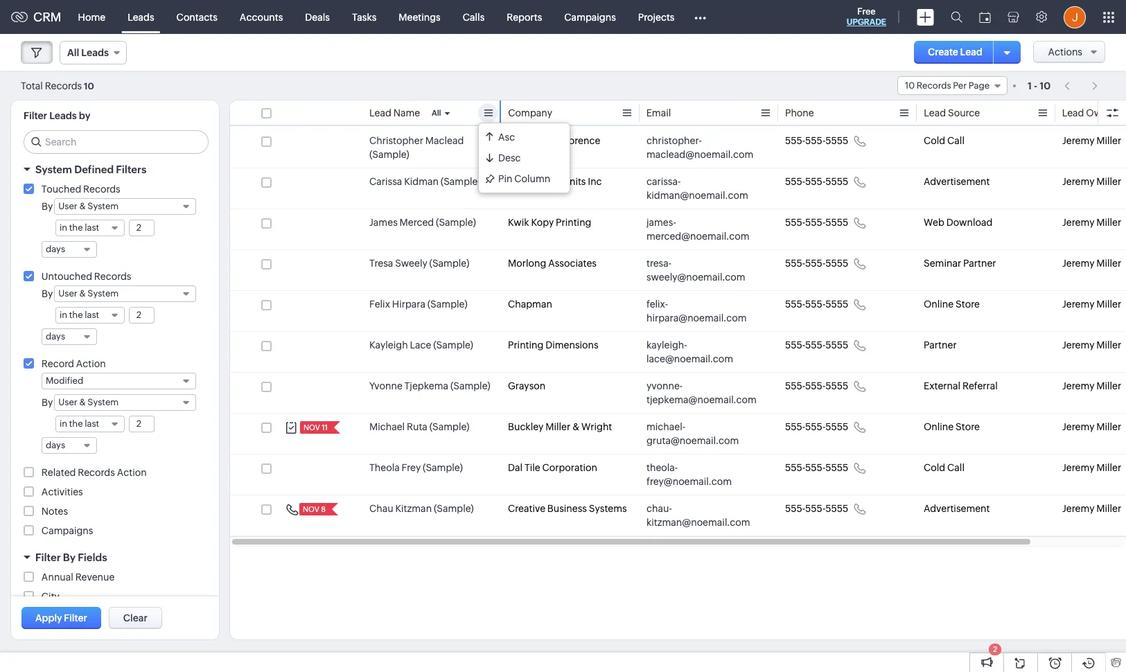 Task type: vqa. For each thing, say whether or not it's contained in the screenshot.


Task type: describe. For each thing, give the bounding box(es) containing it.
(sample) for christopher maclead (sample)
[[370, 149, 410, 160]]

michael-
[[647, 422, 686, 433]]

advertisement for carissa- kidman@noemail.com
[[924, 176, 991, 187]]

jeremy miller for michael- gruta@noemail.com
[[1063, 422, 1122, 433]]

10 for 1 - 10
[[1040, 80, 1051, 91]]

& down modified at left bottom
[[79, 397, 86, 408]]

create
[[929, 46, 959, 58]]

related
[[42, 467, 76, 479]]

3 in from the top
[[60, 419, 67, 429]]

source
[[948, 107, 981, 119]]

create lead
[[929, 46, 983, 58]]

referral
[[963, 381, 998, 392]]

nov 11
[[304, 424, 328, 432]]

last for untouched
[[85, 310, 99, 320]]

records for touched
[[83, 184, 120, 195]]

michael- gruta@noemail.com link
[[647, 420, 758, 448]]

days field for touched
[[42, 241, 97, 258]]

system down "touched records" on the top left
[[88, 201, 119, 212]]

user & system field for touched records
[[54, 198, 196, 215]]

days for untouched records
[[46, 331, 65, 342]]

lead source
[[924, 107, 981, 119]]

555-555-5555 for christopher- maclead@noemail.com
[[786, 135, 849, 146]]

michael ruta (sample)
[[370, 422, 470, 433]]

tresa- sweely@noemail.com
[[647, 258, 746, 283]]

defined
[[74, 164, 114, 175]]

in for untouched
[[60, 310, 67, 320]]

theola-
[[647, 463, 678, 474]]

5555 for theola- frey@noemail.com
[[826, 463, 849, 474]]

555-555-5555 for chau- kitzman@noemail.com
[[786, 503, 849, 515]]

city
[[42, 592, 60, 603]]

carissa kidman (sample)
[[370, 176, 481, 187]]

web
[[924, 217, 945, 228]]

create lead button
[[915, 41, 997, 64]]

christopher maclead (sample)
[[370, 135, 464, 160]]

all for all leads
[[67, 47, 79, 58]]

email
[[647, 107, 672, 119]]

lead inside the create lead button
[[961, 46, 983, 58]]

5555 for michael- gruta@noemail.com
[[826, 422, 849, 433]]

3 user from the top
[[58, 397, 77, 408]]

10 inside field
[[906, 80, 916, 91]]

search element
[[943, 0, 972, 34]]

gruta@noemail.com
[[647, 436, 739, 447]]

create menu element
[[909, 0, 943, 34]]

calls
[[463, 11, 485, 23]]

jeremy for tresa- sweely@noemail.com
[[1063, 258, 1095, 269]]

days for touched records
[[46, 244, 65, 255]]

0 vertical spatial leads
[[128, 11, 154, 23]]

555-555-5555 for kayleigh- lace@noemail.com
[[786, 340, 849, 351]]

per
[[954, 80, 967, 91]]

seminar partner
[[924, 258, 997, 269]]

5555 for carissa- kidman@noemail.com
[[826, 176, 849, 187]]

(sample) for felix hirpara (sample)
[[428, 299, 468, 310]]

accounts link
[[229, 0, 294, 34]]

records for total
[[45, 80, 82, 91]]

kayleigh lace (sample) link
[[370, 338, 474, 352]]

web download
[[924, 217, 993, 228]]

by for untouched records user & system field
[[42, 288, 53, 300]]

3 days field from the top
[[42, 438, 97, 454]]

555-555-5555 for michael- gruta@noemail.com
[[786, 422, 849, 433]]

-
[[1035, 80, 1038, 91]]

owner
[[1087, 107, 1118, 119]]

nov for chau
[[303, 506, 320, 514]]

felix- hirpara@noemail.com link
[[647, 298, 758, 325]]

jeremy for james- merced@noemail.com
[[1063, 217, 1095, 228]]

filter inside apply filter button
[[64, 613, 87, 624]]

user for untouched
[[58, 288, 77, 299]]

tile
[[525, 463, 541, 474]]

(sample) for theola frey (sample)
[[423, 463, 463, 474]]

5555 for christopher- maclead@noemail.com
[[826, 135, 849, 146]]

miller for theola- frey@noemail.com
[[1097, 463, 1122, 474]]

campaigns link
[[554, 0, 627, 34]]

yvonne- tjepkema@noemail.com
[[647, 381, 757, 406]]

555-555-5555 for james- merced@noemail.com
[[786, 217, 849, 228]]

nov for michael
[[304, 424, 320, 432]]

christopher maclead (sample) link
[[370, 134, 494, 162]]

0 horizontal spatial campaigns
[[42, 526, 93, 537]]

chau-
[[647, 503, 672, 515]]

lead for lead source
[[924, 107, 947, 119]]

hirpara
[[392, 299, 426, 310]]

search image
[[951, 11, 963, 23]]

3 days from the top
[[46, 440, 65, 451]]

in the last for touched
[[60, 223, 99, 233]]

miller for yvonne- tjepkema@noemail.com
[[1097, 381, 1122, 392]]

yvonne tjepkema (sample)
[[370, 381, 491, 392]]

filter for filter by fields
[[35, 552, 61, 564]]

ruta
[[407, 422, 428, 433]]

by for 1st user & system field from the bottom of the page
[[42, 397, 53, 408]]

record action
[[42, 359, 106, 370]]

carissa kidman (sample) link
[[370, 175, 481, 189]]

meetings
[[399, 11, 441, 23]]

external referral
[[924, 381, 998, 392]]

tjepkema
[[405, 381, 449, 392]]

store for felix- hirpara@noemail.com
[[956, 299, 980, 310]]

3 user & system from the top
[[58, 397, 119, 408]]

555-555-5555 for yvonne- tjepkema@noemail.com
[[786, 381, 849, 392]]

tasks link
[[341, 0, 388, 34]]

clear
[[123, 613, 148, 624]]

3 user & system field from the top
[[54, 395, 196, 411]]

10 Records Per Page field
[[898, 76, 1008, 95]]

jeremy miller for james- merced@noemail.com
[[1063, 217, 1122, 228]]

grayson
[[508, 381, 546, 392]]

user for touched
[[58, 201, 77, 212]]

nov 8
[[303, 506, 326, 514]]

the for touched
[[69, 223, 83, 233]]

projects link
[[627, 0, 686, 34]]

total
[[21, 80, 43, 91]]

3 last from the top
[[85, 419, 99, 429]]

phone
[[786, 107, 815, 119]]

jeremy for kayleigh- lace@noemail.com
[[1063, 340, 1095, 351]]

annual revenue
[[42, 572, 115, 583]]

row group containing christopher maclead (sample)
[[230, 128, 1127, 537]]

555-555-5555 for theola- frey@noemail.com
[[786, 463, 849, 474]]

merced@noemail.com
[[647, 231, 750, 242]]

yvonne
[[370, 381, 403, 392]]

in the last field for untouched
[[55, 307, 125, 324]]

leads link
[[117, 0, 165, 34]]

system inside dropdown button
[[35, 164, 72, 175]]

miller for kayleigh- lace@noemail.com
[[1097, 340, 1122, 351]]

1
[[1028, 80, 1033, 91]]

8
[[321, 506, 326, 514]]

1 horizontal spatial partner
[[964, 258, 997, 269]]

kayleigh lace (sample)
[[370, 340, 474, 351]]

& left wright
[[573, 422, 580, 433]]

cold for theola- frey@noemail.com
[[924, 463, 946, 474]]

felix
[[370, 299, 390, 310]]

10 records per page
[[906, 80, 990, 91]]

untouched
[[42, 271, 92, 282]]

cold for christopher- maclead@noemail.com
[[924, 135, 946, 146]]

miller for felix- hirpara@noemail.com
[[1097, 299, 1122, 310]]

theola frey (sample)
[[370, 463, 463, 474]]

jeremy for carissa- kidman@noemail.com
[[1063, 176, 1095, 187]]

frey@noemail.com
[[647, 476, 732, 488]]

online store for felix- hirpara@noemail.com
[[924, 299, 980, 310]]

michael- gruta@noemail.com
[[647, 422, 739, 447]]

james merced (sample)
[[370, 217, 476, 228]]

chau kitzman (sample) link
[[370, 502, 474, 516]]

theola- frey@noemail.com
[[647, 463, 732, 488]]

advertisement for chau- kitzman@noemail.com
[[924, 503, 991, 515]]

lead owner
[[1063, 107, 1118, 119]]

yvonne tjepkema (sample) link
[[370, 379, 491, 393]]

reports link
[[496, 0, 554, 34]]

jeremy for chau- kitzman@noemail.com
[[1063, 503, 1095, 515]]

miller for carissa- kidman@noemail.com
[[1097, 176, 1122, 187]]

pin
[[499, 173, 513, 184]]

sweely
[[395, 258, 428, 269]]

jeremy miller for tresa- sweely@noemail.com
[[1063, 258, 1122, 269]]

upgrade
[[847, 17, 887, 27]]

(sample) for tresa sweely (sample)
[[430, 258, 470, 269]]

maclead@noemail.com
[[647, 149, 754, 160]]

cold call for theola- frey@noemail.com
[[924, 463, 965, 474]]

morlong associates
[[508, 258, 597, 269]]

miller for tresa- sweely@noemail.com
[[1097, 258, 1122, 269]]



Task type: locate. For each thing, give the bounding box(es) containing it.
records up the filter leads by
[[45, 80, 82, 91]]

2 store from the top
[[956, 422, 980, 433]]

0 vertical spatial advertisement
[[924, 176, 991, 187]]

meetings link
[[388, 0, 452, 34]]

row group
[[230, 128, 1127, 537]]

last up "related records action"
[[85, 419, 99, 429]]

1 vertical spatial in the last
[[60, 310, 99, 320]]

(sample) right merced
[[436, 217, 476, 228]]

sweely@noemail.com
[[647, 272, 746, 283]]

1 horizontal spatial all
[[432, 109, 441, 117]]

2 vertical spatial in the last field
[[55, 416, 125, 433]]

1 the from the top
[[69, 223, 83, 233]]

online store
[[924, 299, 980, 310], [924, 422, 980, 433]]

miller for christopher- maclead@noemail.com
[[1097, 135, 1122, 146]]

online store down external referral
[[924, 422, 980, 433]]

(sample) right frey
[[423, 463, 463, 474]]

None text field
[[130, 308, 154, 323], [130, 417, 154, 432], [130, 308, 154, 323], [130, 417, 154, 432]]

(sample) right lace
[[434, 340, 474, 351]]

free
[[858, 6, 876, 17]]

0 vertical spatial user
[[58, 201, 77, 212]]

the down "touched records" on the top left
[[69, 223, 83, 233]]

user & system down "touched records" on the top left
[[58, 201, 119, 212]]

annual
[[42, 572, 73, 583]]

christopher- maclead@noemail.com
[[647, 135, 754, 160]]

1 in the last from the top
[[60, 223, 99, 233]]

james merced (sample) link
[[370, 216, 476, 230]]

5555 for tresa- sweely@noemail.com
[[826, 258, 849, 269]]

company
[[508, 107, 552, 119]]

actions
[[1049, 46, 1083, 58]]

days field
[[42, 241, 97, 258], [42, 329, 97, 345], [42, 438, 97, 454]]

user & system for touched
[[58, 201, 119, 212]]

0 vertical spatial call
[[948, 135, 965, 146]]

1 horizontal spatial 10
[[906, 80, 916, 91]]

7 5555 from the top
[[826, 381, 849, 392]]

advertisement
[[924, 176, 991, 187], [924, 503, 991, 515]]

(sample) for yvonne tjepkema (sample)
[[451, 381, 491, 392]]

records inside 10 records per page field
[[917, 80, 952, 91]]

1 store from the top
[[956, 299, 980, 310]]

555-555-5555 for carissa- kidman@noemail.com
[[786, 176, 849, 187]]

felix- hirpara@noemail.com
[[647, 299, 747, 324]]

1 in the last field from the top
[[55, 220, 125, 236]]

in the last down untouched records
[[60, 310, 99, 320]]

1 vertical spatial advertisement
[[924, 503, 991, 515]]

all up maclead
[[432, 109, 441, 117]]

1 jeremy miller from the top
[[1063, 135, 1122, 146]]

miller for james- merced@noemail.com
[[1097, 217, 1122, 228]]

carissa-
[[647, 176, 681, 187]]

by down modified at left bottom
[[42, 397, 53, 408]]

user & system field for untouched records
[[54, 286, 196, 302]]

profile image
[[1065, 6, 1087, 28]]

0 vertical spatial filter
[[24, 110, 47, 121]]

user & system field down untouched records
[[54, 286, 196, 302]]

10 for total records 10
[[84, 81, 94, 91]]

jeremy for felix- hirpara@noemail.com
[[1063, 299, 1095, 310]]

6 5555 from the top
[[826, 340, 849, 351]]

in the last field for touched
[[55, 220, 125, 236]]

2 vertical spatial leads
[[49, 110, 77, 121]]

5555 for james- merced@noemail.com
[[826, 217, 849, 228]]

1 vertical spatial cold
[[924, 463, 946, 474]]

jeremy
[[1063, 135, 1095, 146], [1063, 176, 1095, 187], [1063, 217, 1095, 228], [1063, 258, 1095, 269], [1063, 299, 1095, 310], [1063, 340, 1095, 351], [1063, 381, 1095, 392], [1063, 422, 1095, 433], [1063, 463, 1095, 474], [1063, 503, 1095, 515]]

0 horizontal spatial printing
[[508, 340, 544, 351]]

1 vertical spatial days field
[[42, 329, 97, 345]]

5 5555 from the top
[[826, 299, 849, 310]]

calendar image
[[980, 11, 992, 23]]

records for related
[[78, 467, 115, 479]]

10 left per
[[906, 80, 916, 91]]

lead for lead name
[[370, 107, 392, 119]]

0 vertical spatial the
[[69, 223, 83, 233]]

last down untouched records
[[85, 310, 99, 320]]

online store down seminar partner
[[924, 299, 980, 310]]

0 vertical spatial cold call
[[924, 135, 965, 146]]

lead for lead owner
[[1063, 107, 1085, 119]]

(sample) for michael ruta (sample)
[[430, 422, 470, 433]]

1 vertical spatial call
[[948, 463, 965, 474]]

1 user & system from the top
[[58, 201, 119, 212]]

rangoni of florence
[[508, 135, 601, 146]]

(sample) right kidman
[[441, 176, 481, 187]]

filter leads by
[[24, 110, 90, 121]]

navigation
[[1058, 76, 1106, 96]]

all up total records 10
[[67, 47, 79, 58]]

the
[[69, 223, 83, 233], [69, 310, 83, 320], [69, 419, 83, 429]]

modified
[[46, 376, 83, 386]]

campaigns down notes
[[42, 526, 93, 537]]

kwik kopy printing
[[508, 217, 592, 228]]

Other Modules field
[[686, 6, 716, 28]]

2 vertical spatial the
[[69, 419, 83, 429]]

create menu image
[[917, 9, 935, 25]]

1 call from the top
[[948, 135, 965, 146]]

records right the untouched
[[94, 271, 131, 282]]

records for untouched
[[94, 271, 131, 282]]

0 horizontal spatial partner
[[924, 340, 957, 351]]

1 vertical spatial campaigns
[[42, 526, 93, 537]]

days field up related
[[42, 438, 97, 454]]

creative
[[508, 503, 546, 515]]

in down touched
[[60, 223, 67, 233]]

2 vertical spatial user
[[58, 397, 77, 408]]

2 call from the top
[[948, 463, 965, 474]]

2 vertical spatial user & system field
[[54, 395, 196, 411]]

contacts link
[[165, 0, 229, 34]]

4 jeremy miller from the top
[[1063, 258, 1122, 269]]

filter inside filter by fields dropdown button
[[35, 552, 61, 564]]

0 vertical spatial partner
[[964, 258, 997, 269]]

leads down home
[[81, 47, 109, 58]]

1 vertical spatial printing
[[508, 340, 544, 351]]

1 vertical spatial leads
[[81, 47, 109, 58]]

1 vertical spatial in the last field
[[55, 307, 125, 324]]

2 user from the top
[[58, 288, 77, 299]]

1 advertisement from the top
[[924, 176, 991, 187]]

touched records
[[42, 184, 120, 195]]

0 horizontal spatial leads
[[49, 110, 77, 121]]

michael ruta (sample) link
[[370, 420, 470, 434]]

1 vertical spatial online store
[[924, 422, 980, 433]]

6 555-555-5555 from the top
[[786, 340, 849, 351]]

asc
[[499, 132, 515, 143]]

by for touched records user & system field
[[42, 201, 53, 212]]

(sample) right the 'sweely'
[[430, 258, 470, 269]]

activities
[[42, 487, 83, 498]]

1 vertical spatial last
[[85, 310, 99, 320]]

nov left the 11
[[304, 424, 320, 432]]

3 jeremy miller from the top
[[1063, 217, 1122, 228]]

oh my goodknits inc
[[508, 176, 602, 187]]

3 in the last from the top
[[60, 419, 99, 429]]

action
[[76, 359, 106, 370], [117, 467, 147, 479]]

campaigns
[[565, 11, 616, 23], [42, 526, 93, 537]]

2 horizontal spatial leads
[[128, 11, 154, 23]]

0 vertical spatial in the last
[[60, 223, 99, 233]]

online for felix- hirpara@noemail.com
[[924, 299, 954, 310]]

0 horizontal spatial 10
[[84, 81, 94, 91]]

printing right kopy
[[556, 217, 592, 228]]

nov left '8'
[[303, 506, 320, 514]]

2 5555 from the top
[[826, 176, 849, 187]]

2 vertical spatial in
[[60, 419, 67, 429]]

days field up record action at the left bottom of the page
[[42, 329, 97, 345]]

8 5555 from the top
[[826, 422, 849, 433]]

partner up external
[[924, 340, 957, 351]]

0 vertical spatial online
[[924, 299, 954, 310]]

1 vertical spatial the
[[69, 310, 83, 320]]

carissa- kidman@noemail.com link
[[647, 175, 758, 203]]

10 555-555-5555 from the top
[[786, 503, 849, 515]]

in the last field down untouched records
[[55, 307, 125, 324]]

days
[[46, 244, 65, 255], [46, 331, 65, 342], [46, 440, 65, 451]]

online down seminar
[[924, 299, 954, 310]]

last for touched
[[85, 223, 99, 233]]

user down touched
[[58, 201, 77, 212]]

days field for untouched
[[42, 329, 97, 345]]

7 jeremy miller from the top
[[1063, 381, 1122, 392]]

0 vertical spatial store
[[956, 299, 980, 310]]

2 jeremy from the top
[[1063, 176, 1095, 187]]

dal
[[508, 463, 523, 474]]

user down the untouched
[[58, 288, 77, 299]]

1 vertical spatial partner
[[924, 340, 957, 351]]

0 vertical spatial user & system field
[[54, 198, 196, 215]]

8 jeremy miller from the top
[[1063, 422, 1122, 433]]

lead
[[961, 46, 983, 58], [370, 107, 392, 119], [924, 107, 947, 119], [1063, 107, 1085, 119]]

2 vertical spatial days field
[[42, 438, 97, 454]]

1 5555 from the top
[[826, 135, 849, 146]]

apply filter
[[35, 613, 87, 624]]

0 vertical spatial action
[[76, 359, 106, 370]]

printing up grayson
[[508, 340, 544, 351]]

by down touched
[[42, 201, 53, 212]]

filter right apply
[[64, 613, 87, 624]]

5 555-555-5555 from the top
[[786, 299, 849, 310]]

8 555-555-5555 from the top
[[786, 422, 849, 433]]

5555 for felix- hirpara@noemail.com
[[826, 299, 849, 310]]

my
[[524, 176, 538, 187]]

4 555-555-5555 from the top
[[786, 258, 849, 269]]

system down modified field
[[88, 397, 119, 408]]

0 vertical spatial online store
[[924, 299, 980, 310]]

8 jeremy from the top
[[1063, 422, 1095, 433]]

1 vertical spatial cold call
[[924, 463, 965, 474]]

cold call for christopher- maclead@noemail.com
[[924, 135, 965, 146]]

all for all
[[432, 109, 441, 117]]

1 vertical spatial all
[[432, 109, 441, 117]]

2 vertical spatial user & system
[[58, 397, 119, 408]]

10 jeremy from the top
[[1063, 503, 1095, 515]]

1 vertical spatial action
[[117, 467, 147, 479]]

4 5555 from the top
[[826, 258, 849, 269]]

in the last down modified at left bottom
[[60, 419, 99, 429]]

by inside dropdown button
[[63, 552, 76, 564]]

user & system down modified at left bottom
[[58, 397, 119, 408]]

(sample) for carissa kidman (sample)
[[441, 176, 481, 187]]

calls link
[[452, 0, 496, 34]]

2 advertisement from the top
[[924, 503, 991, 515]]

1 vertical spatial filter
[[35, 552, 61, 564]]

online down external
[[924, 422, 954, 433]]

store down seminar partner
[[956, 299, 980, 310]]

1 horizontal spatial printing
[[556, 217, 592, 228]]

system up touched
[[35, 164, 72, 175]]

555-555-5555 for tresa- sweely@noemail.com
[[786, 258, 849, 269]]

chapman
[[508, 299, 553, 310]]

1 online store from the top
[[924, 299, 980, 310]]

jeremy for christopher- maclead@noemail.com
[[1063, 135, 1095, 146]]

User & System field
[[54, 198, 196, 215], [54, 286, 196, 302], [54, 395, 196, 411]]

0 vertical spatial in the last field
[[55, 220, 125, 236]]

tasks
[[352, 11, 377, 23]]

2 online store from the top
[[924, 422, 980, 433]]

1 horizontal spatial leads
[[81, 47, 109, 58]]

user & system down untouched records
[[58, 288, 119, 299]]

lead right create
[[961, 46, 983, 58]]

0 vertical spatial printing
[[556, 217, 592, 228]]

1 horizontal spatial campaigns
[[565, 11, 616, 23]]

(sample) for chau kitzman (sample)
[[434, 503, 474, 515]]

5 jeremy miller from the top
[[1063, 299, 1122, 310]]

&
[[79, 201, 86, 212], [79, 288, 86, 299], [79, 397, 86, 408], [573, 422, 580, 433]]

total records 10
[[21, 80, 94, 91]]

by
[[42, 201, 53, 212], [42, 288, 53, 300], [42, 397, 53, 408], [63, 552, 76, 564]]

2 the from the top
[[69, 310, 83, 320]]

in the last field
[[55, 220, 125, 236], [55, 307, 125, 324], [55, 416, 125, 433]]

crm
[[33, 10, 61, 24]]

1 cold from the top
[[924, 135, 946, 146]]

10 right - on the top of page
[[1040, 80, 1051, 91]]

(sample) for james merced (sample)
[[436, 217, 476, 228]]

2 in the last from the top
[[60, 310, 99, 320]]

1 vertical spatial store
[[956, 422, 980, 433]]

3 555-555-5555 from the top
[[786, 217, 849, 228]]

lead left source
[[924, 107, 947, 119]]

kitzman@noemail.com
[[647, 517, 751, 528]]

miller for chau- kitzman@noemail.com
[[1097, 503, 1122, 515]]

filter down total
[[24, 110, 47, 121]]

james- merced@noemail.com link
[[647, 216, 758, 243]]

reports
[[507, 11, 543, 23]]

by up annual revenue
[[63, 552, 76, 564]]

by
[[79, 110, 90, 121]]

filter up annual
[[35, 552, 61, 564]]

2 vertical spatial last
[[85, 419, 99, 429]]

(sample) right kitzman
[[434, 503, 474, 515]]

jeremy miller for yvonne- tjepkema@noemail.com
[[1063, 381, 1122, 392]]

carissa- kidman@noemail.com
[[647, 176, 749, 201]]

system
[[35, 164, 72, 175], [88, 201, 119, 212], [88, 288, 119, 299], [88, 397, 119, 408]]

2
[[994, 646, 998, 654]]

corporation
[[543, 463, 598, 474]]

in the last down "touched records" on the top left
[[60, 223, 99, 233]]

10 jeremy miller from the top
[[1063, 503, 1122, 515]]

store for michael- gruta@noemail.com
[[956, 422, 980, 433]]

days up the untouched
[[46, 244, 65, 255]]

(sample) right ruta
[[430, 422, 470, 433]]

in the last for untouched
[[60, 310, 99, 320]]

All Leads field
[[60, 41, 127, 64]]

nov inside "link"
[[304, 424, 320, 432]]

leads inside field
[[81, 47, 109, 58]]

9 555-555-5555 from the top
[[786, 463, 849, 474]]

2 in from the top
[[60, 310, 67, 320]]

1 user from the top
[[58, 201, 77, 212]]

in down the untouched
[[60, 310, 67, 320]]

in down modified at left bottom
[[60, 419, 67, 429]]

records right related
[[78, 467, 115, 479]]

& down "touched records" on the top left
[[79, 201, 86, 212]]

column
[[515, 173, 551, 184]]

2 in the last field from the top
[[55, 307, 125, 324]]

1 online from the top
[[924, 299, 954, 310]]

system defined filters
[[35, 164, 147, 175]]

0 vertical spatial user & system
[[58, 201, 119, 212]]

1 vertical spatial user & system
[[58, 288, 119, 299]]

system down untouched records
[[88, 288, 119, 299]]

accounts
[[240, 11, 283, 23]]

3 jeremy from the top
[[1063, 217, 1095, 228]]

2 user & system from the top
[[58, 288, 119, 299]]

2 online from the top
[[924, 422, 954, 433]]

profile element
[[1056, 0, 1095, 34]]

jeremy miller for felix- hirpara@noemail.com
[[1063, 299, 1122, 310]]

online store for michael- gruta@noemail.com
[[924, 422, 980, 433]]

0 vertical spatial in
[[60, 223, 67, 233]]

user & system field down filters
[[54, 198, 196, 215]]

the down modified at left bottom
[[69, 419, 83, 429]]

leads for all leads
[[81, 47, 109, 58]]

2 last from the top
[[85, 310, 99, 320]]

7 555-555-5555 from the top
[[786, 381, 849, 392]]

9 jeremy miller from the top
[[1063, 463, 1122, 474]]

call for theola- frey@noemail.com
[[948, 463, 965, 474]]

user & system for untouched
[[58, 288, 119, 299]]

in
[[60, 223, 67, 233], [60, 310, 67, 320], [60, 419, 67, 429]]

kidman
[[404, 176, 439, 187]]

records for 10
[[917, 80, 952, 91]]

theola frey (sample) link
[[370, 461, 463, 475]]

9 5555 from the top
[[826, 463, 849, 474]]

jeremy miller for carissa- kidman@noemail.com
[[1063, 176, 1122, 187]]

3 the from the top
[[69, 419, 83, 429]]

last down "touched records" on the top left
[[85, 223, 99, 233]]

kayleigh
[[370, 340, 408, 351]]

business
[[548, 503, 587, 515]]

& down untouched records
[[79, 288, 86, 299]]

1 555-555-5555 from the top
[[786, 135, 849, 146]]

1 vertical spatial in
[[60, 310, 67, 320]]

1 vertical spatial nov
[[303, 506, 320, 514]]

the for untouched
[[69, 310, 83, 320]]

2 days field from the top
[[42, 329, 97, 345]]

0 vertical spatial days
[[46, 244, 65, 255]]

3 5555 from the top
[[826, 217, 849, 228]]

online for michael- gruta@noemail.com
[[924, 422, 954, 433]]

1 horizontal spatial action
[[117, 467, 147, 479]]

11
[[322, 424, 328, 432]]

chau- kitzman@noemail.com link
[[647, 502, 758, 530]]

filter for filter leads by
[[24, 110, 47, 121]]

(sample) inside christopher maclead (sample)
[[370, 149, 410, 160]]

10 5555 from the top
[[826, 503, 849, 515]]

4 jeremy from the top
[[1063, 258, 1095, 269]]

all inside 'all leads' field
[[67, 47, 79, 58]]

kayleigh- lace@noemail.com link
[[647, 338, 758, 366]]

(sample) for kayleigh lace (sample)
[[434, 340, 474, 351]]

jeremy miller for chau- kitzman@noemail.com
[[1063, 503, 1122, 515]]

records left per
[[917, 80, 952, 91]]

leads left by
[[49, 110, 77, 121]]

1 vertical spatial user
[[58, 288, 77, 299]]

2 user & system field from the top
[[54, 286, 196, 302]]

1 user & system field from the top
[[54, 198, 196, 215]]

0 vertical spatial all
[[67, 47, 79, 58]]

leads
[[128, 11, 154, 23], [81, 47, 109, 58], [49, 110, 77, 121]]

user & system field down modified field
[[54, 395, 196, 411]]

5 jeremy from the top
[[1063, 299, 1095, 310]]

2 days from the top
[[46, 331, 65, 342]]

desc
[[499, 153, 521, 164]]

rangoni
[[508, 135, 546, 146]]

leads right 'home' link
[[128, 11, 154, 23]]

7 jeremy from the top
[[1063, 381, 1095, 392]]

(sample) right the tjepkema in the left bottom of the page
[[451, 381, 491, 392]]

1 vertical spatial online
[[924, 422, 954, 433]]

kayleigh- lace@noemail.com
[[647, 340, 734, 365]]

miller for michael- gruta@noemail.com
[[1097, 422, 1122, 433]]

2 cold from the top
[[924, 463, 946, 474]]

jeremy miller for kayleigh- lace@noemail.com
[[1063, 340, 1122, 351]]

user down modified at left bottom
[[58, 397, 77, 408]]

2 vertical spatial in the last
[[60, 419, 99, 429]]

chau
[[370, 503, 394, 515]]

Modified field
[[42, 373, 196, 390]]

kwik
[[508, 217, 530, 228]]

chau kitzman (sample)
[[370, 503, 474, 515]]

in the last field up "related records action"
[[55, 416, 125, 433]]

555-555-5555 for felix- hirpara@noemail.com
[[786, 299, 849, 310]]

creative business systems
[[508, 503, 627, 515]]

partner right seminar
[[964, 258, 997, 269]]

1 cold call from the top
[[924, 135, 965, 146]]

lead left owner
[[1063, 107, 1085, 119]]

by down the untouched
[[42, 288, 53, 300]]

0 horizontal spatial all
[[67, 47, 79, 58]]

2 jeremy miller from the top
[[1063, 176, 1122, 187]]

0 horizontal spatial action
[[76, 359, 106, 370]]

5555 for kayleigh- lace@noemail.com
[[826, 340, 849, 351]]

3 in the last field from the top
[[55, 416, 125, 433]]

1 vertical spatial days
[[46, 331, 65, 342]]

2 horizontal spatial 10
[[1040, 80, 1051, 91]]

days field up the untouched
[[42, 241, 97, 258]]

2 vertical spatial filter
[[64, 613, 87, 624]]

in the last field down "touched records" on the top left
[[55, 220, 125, 236]]

10 inside total records 10
[[84, 81, 94, 91]]

the down the untouched
[[69, 310, 83, 320]]

name
[[394, 107, 420, 119]]

system defined filters button
[[11, 157, 219, 182]]

1 vertical spatial user & system field
[[54, 286, 196, 302]]

5555 for chau- kitzman@noemail.com
[[826, 503, 849, 515]]

store down external referral
[[956, 422, 980, 433]]

days up record
[[46, 331, 65, 342]]

10 up by
[[84, 81, 94, 91]]

1 days field from the top
[[42, 241, 97, 258]]

1 jeremy from the top
[[1063, 135, 1095, 146]]

0 vertical spatial cold
[[924, 135, 946, 146]]

1 last from the top
[[85, 223, 99, 233]]

days up related
[[46, 440, 65, 451]]

tresa sweely (sample) link
[[370, 257, 470, 270]]

0 vertical spatial nov
[[304, 424, 320, 432]]

Search text field
[[24, 131, 208, 153]]

6 jeremy miller from the top
[[1063, 340, 1122, 351]]

2 555-555-5555 from the top
[[786, 176, 849, 187]]

6 jeremy from the top
[[1063, 340, 1095, 351]]

5555 for yvonne- tjepkema@noemail.com
[[826, 381, 849, 392]]

call for christopher- maclead@noemail.com
[[948, 135, 965, 146]]

morlong
[[508, 258, 547, 269]]

0 vertical spatial days field
[[42, 241, 97, 258]]

lead left "name"
[[370, 107, 392, 119]]

kitzman
[[396, 503, 432, 515]]

555-555-5555
[[786, 135, 849, 146], [786, 176, 849, 187], [786, 217, 849, 228], [786, 258, 849, 269], [786, 299, 849, 310], [786, 340, 849, 351], [786, 381, 849, 392], [786, 422, 849, 433], [786, 463, 849, 474], [786, 503, 849, 515]]

christopher- maclead@noemail.com link
[[647, 134, 758, 162]]

of
[[548, 135, 559, 146]]

2 vertical spatial days
[[46, 440, 65, 451]]

fields
[[78, 552, 107, 564]]

lead name
[[370, 107, 420, 119]]

leads for filter leads by
[[49, 110, 77, 121]]

0 vertical spatial last
[[85, 223, 99, 233]]

buckley
[[508, 422, 544, 433]]

jeremy for yvonne- tjepkema@noemail.com
[[1063, 381, 1095, 392]]

in for touched
[[60, 223, 67, 233]]

2 cold call from the top
[[924, 463, 965, 474]]

jeremy miller for christopher- maclead@noemail.com
[[1063, 135, 1122, 146]]

jeremy miller for theola- frey@noemail.com
[[1063, 463, 1122, 474]]

0 vertical spatial campaigns
[[565, 11, 616, 23]]

1 days from the top
[[46, 244, 65, 255]]

(sample) right hirpara
[[428, 299, 468, 310]]

records down defined
[[83, 184, 120, 195]]

1 in from the top
[[60, 223, 67, 233]]

jeremy for michael- gruta@noemail.com
[[1063, 422, 1095, 433]]

9 jeremy from the top
[[1063, 463, 1095, 474]]

(sample) down christopher
[[370, 149, 410, 160]]

campaigns right reports
[[565, 11, 616, 23]]

None text field
[[130, 221, 154, 236]]



